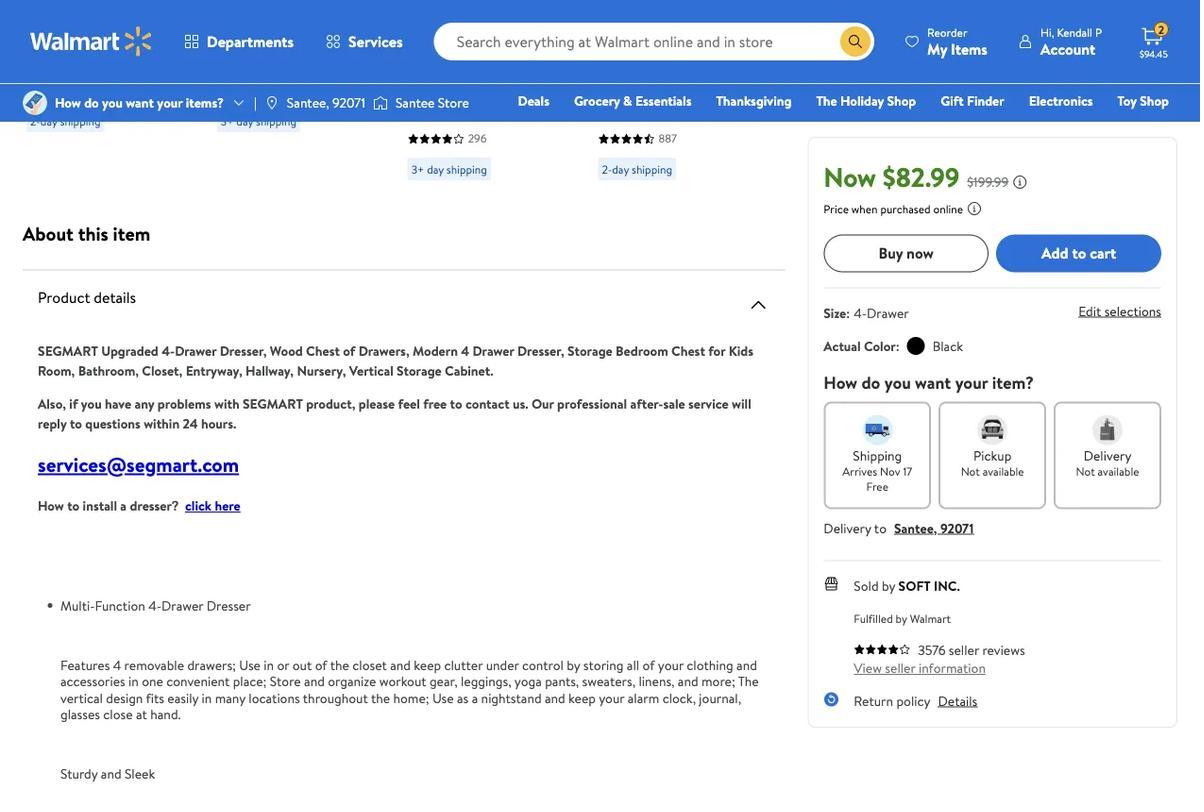Task type: locate. For each thing, give the bounding box(es) containing it.
not inside pickup not available
[[961, 464, 980, 480]]

0 horizontal spatial the
[[330, 656, 349, 674]]

2
[[1159, 21, 1165, 38]]

table
[[691, 186, 724, 206]]

wood up hallway,
[[270, 341, 303, 360]]

options up the furnulem
[[598, 9, 644, 27]]

1 horizontal spatial  image
[[373, 94, 388, 112]]

black inside the furnulem classic nightstand with 3 drawers, fabric dresser organizer vertical storage tower, stable bedroom end table with open shelf, black oak
[[710, 206, 745, 227]]

oak
[[598, 227, 625, 248]]

sold
[[854, 577, 879, 595]]

actual
[[824, 337, 861, 355]]

size : 4-drawer
[[824, 303, 909, 322]]

seller right 3576
[[949, 641, 980, 659]]

sold by soft inc.
[[854, 577, 961, 595]]

sleek
[[125, 765, 155, 783]]

the left the home;
[[371, 689, 390, 707]]

delivery down the free
[[824, 519, 872, 537]]

1 horizontal spatial fabric
[[505, 123, 545, 144]]

92071
[[333, 93, 365, 112], [941, 519, 974, 537]]

1 available from the left
[[983, 464, 1025, 480]]

living inside 'dresser for bedroom tv stand with storage entertainment center dresser with 5 fabric drawers with open storage shelf for bedroom living room hallway'
[[472, 186, 510, 206]]

wood inside homfa 6 drawer double dresser white, wood storage cabinet for living room, chest of drawers for bedroom
[[217, 54, 255, 75]]

4- up closet,
[[162, 341, 175, 360]]

fabric right 5
[[505, 123, 545, 144]]

0 vertical spatial a
[[120, 497, 127, 515]]

0 horizontal spatial 92071
[[333, 93, 365, 112]]

the left closet on the left bottom of the page
[[330, 656, 349, 674]]

delivery inside delivery not available
[[1084, 446, 1132, 465]]

buy now
[[879, 243, 934, 264]]

open
[[497, 144, 534, 165], [630, 206, 667, 227]]

to left cart
[[1073, 243, 1087, 264]]

to left 'install'
[[67, 497, 80, 515]]

0 horizontal spatial 2-
[[30, 113, 40, 129]]

0 horizontal spatial :
[[847, 303, 850, 322]]

0 vertical spatial wood
[[217, 54, 255, 75]]

home link
[[816, 117, 867, 137]]

2-day shipping down 887
[[602, 162, 673, 178]]

details
[[938, 692, 978, 710]]

fabric inside the furnulem classic nightstand with 3 drawers, fabric dresser organizer vertical storage tower, stable bedroom end table with open shelf, black oak
[[660, 102, 700, 123]]

segmart up bathroom,
[[38, 341, 98, 360]]

hi, kendall p account
[[1041, 24, 1102, 59]]

1 – from the left
[[529, 9, 536, 27]]

4- for upgraded
[[162, 341, 175, 360]]

1 vertical spatial 92071
[[941, 519, 974, 537]]

– right $37.89
[[718, 9, 725, 27]]

0 horizontal spatial vertical
[[349, 361, 394, 380]]

1 vertical spatial by
[[896, 610, 908, 627]]

1 horizontal spatial segmart
[[243, 394, 303, 413]]

drawer right 6
[[278, 13, 325, 34]]

0 horizontal spatial –
[[529, 9, 536, 27]]

open inside the furnulem classic nightstand with 3 drawers, fabric dresser organizer vertical storage tower, stable bedroom end table with open shelf, black oak
[[630, 206, 667, 227]]

dresser down &
[[598, 123, 649, 144]]

dressers left 795
[[26, 75, 83, 96]]

1 horizontal spatial open
[[630, 206, 667, 227]]

0 horizontal spatial living
[[240, 75, 278, 96]]

room, inside segmart upgraded 4-drawer dresser, wood chest of drawers, modern 4 drawer dresser, storage bedroom chest for kids room, bathroom, closet, entryway, hallway, nursery, vertical storage cabinet.
[[38, 361, 75, 380]]

1 horizontal spatial santee,
[[895, 519, 938, 537]]

chest left 84
[[217, 96, 256, 117]]

1 vertical spatial want
[[915, 371, 952, 394]]

drawers right |
[[277, 96, 331, 117]]

1 not from the left
[[961, 464, 980, 480]]

bedroom down |
[[217, 117, 278, 137]]

dresser, up hallway,
[[220, 341, 267, 360]]

1 horizontal spatial want
[[915, 371, 952, 394]]

0 vertical spatial room,
[[282, 75, 324, 96]]

room, right |
[[282, 75, 324, 96]]

storage up professional
[[568, 341, 613, 360]]

available inside pickup not available
[[983, 464, 1025, 480]]

1 vertical spatial drawers,
[[359, 341, 410, 360]]

drawers inside 'dresser for bedroom tv stand with storage entertainment center dresser with 5 fabric drawers with open storage shelf for bedroom living room hallway'
[[408, 144, 462, 165]]

1 horizontal spatial the
[[371, 689, 390, 707]]

1 vertical spatial a
[[472, 689, 478, 707]]

1 vertical spatial dressers
[[26, 117, 83, 137]]

service
[[689, 394, 729, 413]]

chest inside homfa 6 drawer double dresser white, wood storage cabinet for living room, chest of drawers for bedroom
[[217, 96, 256, 117]]

1 horizontal spatial do
[[862, 371, 881, 394]]

walmart image
[[30, 26, 153, 57]]

drawer for size : 4-drawer
[[867, 303, 909, 322]]

nov
[[880, 464, 901, 480]]

0 horizontal spatial in
[[128, 672, 139, 691]]

2 available from the left
[[1098, 464, 1140, 480]]

1 vertical spatial delivery
[[824, 519, 872, 537]]

drawer right 'function'
[[162, 596, 203, 615]]

product group
[[26, 0, 176, 188], [217, 0, 366, 188], [408, 0, 557, 227], [598, 0, 748, 248]]

for down cabinet
[[335, 96, 354, 117]]

reorder
[[928, 24, 968, 40]]

options up "tv"
[[408, 9, 454, 27]]

0 horizontal spatial keep
[[414, 656, 441, 674]]

options inside the options from $69.89 – $94.89
[[408, 9, 454, 27]]

0 horizontal spatial segmart
[[38, 341, 98, 360]]

shop right toy
[[1140, 92, 1169, 110]]

to down the free
[[875, 519, 887, 537]]

not inside delivery not available
[[1076, 464, 1096, 480]]

drawers, inside the furnulem classic nightstand with 3 drawers, fabric dresser organizer vertical storage tower, stable bedroom end table with open shelf, black oak
[[598, 102, 656, 123]]

and right yoga
[[545, 689, 566, 707]]

your left alarm
[[599, 689, 625, 707]]

1 vertical spatial :
[[896, 337, 900, 355]]

1 options from the left
[[408, 9, 454, 27]]

departments
[[207, 31, 294, 52]]

to inside button
[[1073, 243, 1087, 264]]

under
[[486, 656, 519, 674]]

intent image for shipping image
[[863, 415, 893, 445]]

add
[[1042, 243, 1069, 264]]

in
[[264, 656, 274, 674], [128, 672, 139, 691], [202, 689, 212, 707]]

0 vertical spatial vertical
[[598, 144, 649, 165]]

do down color
[[862, 371, 881, 394]]

1 horizontal spatial shop
[[1140, 92, 1169, 110]]

fabric inside reahome 9 drawers dresser, chest of drawers fabric dressers with leather finish for adult dressers for bedroom brown
[[84, 54, 124, 75]]

for left the kids
[[709, 341, 726, 360]]

options
[[408, 9, 454, 27], [598, 9, 644, 27]]

want
[[126, 93, 154, 112], [915, 371, 952, 394]]

design
[[106, 689, 143, 707]]

1 horizontal spatial –
[[718, 9, 725, 27]]

santee store
[[396, 93, 469, 112]]

4- right 'function'
[[148, 596, 162, 615]]

2 horizontal spatial fabric
[[660, 102, 700, 123]]

product group containing furnulem classic nightstand with 3 drawers, fabric dresser organizer vertical storage tower, stable bedroom end table with open shelf, black oak
[[598, 0, 748, 248]]

options inside options from $37.89 – $52.89
[[598, 9, 644, 27]]

keep down storing
[[569, 689, 596, 707]]

with up the hours.
[[214, 394, 240, 413]]

day up brown
[[40, 113, 57, 129]]

2 product group from the left
[[217, 0, 366, 188]]

: up actual
[[847, 303, 850, 322]]

use left as
[[433, 689, 454, 707]]

2 shop from the left
[[1140, 92, 1169, 110]]

place;
[[233, 672, 267, 691]]

from
[[457, 9, 485, 27], [647, 9, 675, 27]]

drawer
[[278, 13, 325, 34], [867, 303, 909, 322], [175, 341, 217, 360], [473, 341, 514, 360], [162, 596, 203, 615]]

1 vertical spatial the
[[738, 672, 759, 691]]

0 horizontal spatial want
[[126, 93, 154, 112]]

storage up hallway
[[408, 165, 459, 186]]

: down size : 4-drawer
[[896, 337, 900, 355]]

1 vertical spatial how
[[824, 371, 858, 394]]

 image
[[264, 95, 279, 111]]

dresser inside the furnulem classic nightstand with 3 drawers, fabric dresser organizer vertical storage tower, stable bedroom end table with open shelf, black oak
[[598, 123, 649, 144]]

drawers, inside segmart upgraded 4-drawer dresser, wood chest of drawers, modern 4 drawer dresser, storage bedroom chest for kids room, bathroom, closet, entryway, hallway, nursery, vertical storage cabinet.
[[359, 341, 410, 360]]

1 vertical spatial black
[[933, 337, 964, 355]]

seller down 3.8862 stars out of 5, based on 3576 seller reviews element
[[885, 659, 916, 678]]

black right shelf,
[[710, 206, 745, 227]]

0 vertical spatial 3+ day shipping
[[221, 113, 297, 129]]

you inside also, if you have any problems with segmart product, please feel free to contact us. our professional after-sale service will reply to questions within 24 hours.
[[81, 394, 102, 413]]

available down intent image for delivery at right bottom
[[1098, 464, 1140, 480]]

living left the room
[[472, 186, 510, 206]]

essentials
[[636, 92, 692, 110]]

0 horizontal spatial shop
[[888, 92, 917, 110]]

0 horizontal spatial open
[[497, 144, 534, 165]]

free
[[423, 394, 447, 413]]

0 vertical spatial segmart
[[38, 341, 98, 360]]

fulfilled by walmart
[[854, 610, 951, 627]]

how for how do you want your items?
[[55, 93, 81, 112]]

&
[[624, 92, 633, 110]]

:
[[847, 303, 850, 322], [896, 337, 900, 355]]

item
[[113, 220, 150, 247]]

3+ day shipping down |
[[221, 113, 297, 129]]

1 horizontal spatial drawers,
[[598, 102, 656, 123]]

fabric up 887
[[660, 102, 700, 123]]

bedroom
[[484, 61, 545, 82], [110, 117, 170, 137], [217, 117, 278, 137], [408, 186, 468, 206], [598, 186, 659, 206], [616, 341, 669, 360]]

segmart down hallway,
[[243, 394, 303, 413]]

0 vertical spatial 92071
[[333, 93, 365, 112]]

intent image for pickup image
[[978, 415, 1008, 445]]

from for classic
[[647, 9, 675, 27]]

convenient
[[166, 672, 230, 691]]

0 vertical spatial :
[[847, 303, 850, 322]]

reviews
[[983, 641, 1026, 659]]

storage inside homfa 6 drawer double dresser white, wood storage cabinet for living room, chest of drawers for bedroom
[[259, 54, 310, 75]]

1 vertical spatial 3+
[[412, 162, 424, 178]]

kendall
[[1057, 24, 1093, 40]]

drawer up color
[[867, 303, 909, 322]]

1 vertical spatial the
[[371, 689, 390, 707]]

delivery down intent image for delivery at right bottom
[[1084, 446, 1132, 465]]

legal information image
[[967, 201, 982, 216]]

as
[[457, 689, 469, 707]]

to for how to install a dresser？ click here
[[67, 497, 80, 515]]

4 inside segmart upgraded 4-drawer dresser, wood chest of drawers, modern 4 drawer dresser, storage bedroom chest for kids room, bathroom, closet, entryway, hallway, nursery, vertical storage cabinet.
[[461, 341, 470, 360]]

search icon image
[[848, 34, 863, 49]]

0 horizontal spatial you
[[81, 394, 102, 413]]

0 horizontal spatial store
[[270, 672, 301, 691]]

seller for 3576
[[949, 641, 980, 659]]

to
[[1073, 243, 1087, 264], [450, 394, 463, 413], [70, 414, 82, 433], [67, 497, 80, 515], [875, 519, 887, 537]]

dressers left adult
[[26, 117, 83, 137]]

887
[[659, 131, 677, 147]]

1 horizontal spatial not
[[1076, 464, 1096, 480]]

store right place;
[[270, 672, 301, 691]]

– inside the options from $69.89 – $94.89
[[529, 9, 536, 27]]

items?
[[186, 93, 224, 112]]

0 vertical spatial drawers,
[[598, 102, 656, 123]]

1 horizontal spatial vertical
[[598, 144, 649, 165]]

all
[[627, 656, 640, 674]]

2 – from the left
[[718, 9, 725, 27]]

delivery for not
[[1084, 446, 1132, 465]]

from for for
[[457, 9, 485, 27]]

locations
[[249, 689, 300, 707]]

2 not from the left
[[1076, 464, 1096, 480]]

0 horizontal spatial use
[[239, 656, 261, 674]]

1 horizontal spatial 3+ day shipping
[[412, 162, 487, 178]]

1 from from the left
[[457, 9, 485, 27]]

1 vertical spatial vertical
[[349, 361, 394, 380]]

 image for santee store
[[373, 94, 388, 112]]

1 horizontal spatial available
[[1098, 464, 1140, 480]]

0 vertical spatial by
[[882, 577, 896, 595]]

0 vertical spatial 2-day shipping
[[30, 113, 101, 129]]

2 dressers from the top
[[26, 117, 83, 137]]

0 horizontal spatial available
[[983, 464, 1025, 480]]

0 horizontal spatial the
[[738, 672, 759, 691]]

you
[[102, 93, 123, 112], [885, 371, 911, 394], [81, 394, 102, 413]]

for
[[461, 61, 481, 82], [217, 75, 237, 96], [68, 96, 87, 117], [335, 96, 354, 117], [87, 117, 106, 137], [499, 165, 519, 186], [709, 341, 726, 360]]

0 horizontal spatial delivery
[[824, 519, 872, 537]]

storage up "end"
[[652, 144, 703, 165]]

 image
[[23, 91, 47, 115], [373, 94, 388, 112]]

drawers;
[[187, 656, 236, 674]]

end
[[663, 186, 688, 206]]

2 from from the left
[[647, 9, 675, 27]]

close
[[103, 706, 133, 724]]

bedroom down how do you want your items? on the left top
[[110, 117, 170, 137]]

0 vertical spatial do
[[84, 93, 99, 112]]

from inside options from $37.89 – $52.89
[[647, 9, 675, 27]]

do right the finish
[[84, 93, 99, 112]]

not down intent image for pickup
[[961, 464, 980, 480]]

available inside delivery not available
[[1098, 464, 1140, 480]]

feel
[[398, 394, 420, 413]]

classic
[[664, 61, 709, 82]]

wood inside segmart upgraded 4-drawer dresser, wood chest of drawers, modern 4 drawer dresser, storage bedroom chest for kids room, bathroom, closet, entryway, hallway, nursery, vertical storage cabinet.
[[270, 341, 303, 360]]

thanksgiving
[[716, 92, 792, 110]]

entryway,
[[186, 361, 243, 380]]

storage down 'modern'
[[397, 361, 442, 380]]

wood down departments
[[217, 54, 255, 75]]

gift finder
[[941, 92, 1005, 110]]

0 horizontal spatial  image
[[23, 91, 47, 115]]

want left 'item?'
[[915, 371, 952, 394]]

not for pickup
[[961, 464, 980, 480]]

0 vertical spatial want
[[126, 93, 154, 112]]

1 horizontal spatial room,
[[282, 75, 324, 96]]

out
[[293, 656, 312, 674]]

bedroom up after-
[[616, 341, 669, 360]]

4- for :
[[854, 303, 867, 322]]

92071 down cabinet
[[333, 93, 365, 112]]

of right |
[[259, 96, 273, 117]]

after-
[[631, 394, 664, 413]]

in left many
[[202, 689, 212, 707]]

hours.
[[201, 414, 236, 433]]

0 vertical spatial keep
[[414, 656, 441, 674]]

center
[[506, 102, 552, 123]]

0 horizontal spatial a
[[120, 497, 127, 515]]

0 horizontal spatial do
[[84, 93, 99, 112]]

0 horizontal spatial wood
[[217, 54, 255, 75]]

1 horizontal spatial living
[[472, 186, 510, 206]]

finish
[[26, 96, 64, 117]]

drawer inside homfa 6 drawer double dresser white, wood storage cabinet for living room, chest of drawers for bedroom
[[278, 13, 325, 34]]

from inside the options from $69.89 – $94.89
[[457, 9, 485, 27]]

1 horizontal spatial 4
[[461, 341, 470, 360]]

available down intent image for pickup
[[983, 464, 1025, 480]]

6
[[265, 13, 274, 34]]

0 vertical spatial 3+
[[221, 113, 234, 129]]

0 vertical spatial store
[[438, 93, 469, 112]]

3+ down items? at left
[[221, 113, 234, 129]]

fashion
[[884, 118, 927, 137]]

fabric up 795
[[84, 54, 124, 75]]

professional
[[557, 394, 627, 413]]

day left stable on the right
[[612, 162, 629, 178]]

you for also, if you have any problems with segmart product, please feel free to contact us. our professional after-sale service will reply to questions within 24 hours.
[[81, 394, 102, 413]]

add to cart button
[[997, 235, 1162, 272]]

92071 up inc.
[[941, 519, 974, 537]]

0 vertical spatial 4
[[461, 341, 470, 360]]

not down intent image for delivery at right bottom
[[1076, 464, 1096, 480]]

– inside options from $37.89 – $52.89
[[718, 9, 725, 27]]

4 product group from the left
[[598, 0, 748, 248]]

soft
[[899, 577, 931, 595]]

storage up 5
[[501, 82, 553, 102]]

drawers,
[[598, 102, 656, 123], [359, 341, 410, 360]]

of right 9
[[126, 34, 140, 54]]

 image for how do you want your items?
[[23, 91, 47, 115]]

1 product group from the left
[[26, 0, 176, 188]]

fabric inside 'dresser for bedroom tv stand with storage entertainment center dresser with 5 fabric drawers with open storage shelf for bedroom living room hallway'
[[505, 123, 545, 144]]

0 horizontal spatial not
[[961, 464, 980, 480]]

0 vertical spatial open
[[497, 144, 534, 165]]

santee, down 17
[[895, 519, 938, 537]]

will
[[732, 394, 752, 413]]

1 vertical spatial room,
[[38, 361, 75, 380]]

room, up the also,
[[38, 361, 75, 380]]

3 product group from the left
[[408, 0, 557, 227]]

1 vertical spatial segmart
[[243, 394, 303, 413]]

$37.89
[[679, 9, 715, 27]]

multi-function 4-drawer dresser
[[60, 596, 251, 615]]

install
[[83, 497, 117, 515]]

dresser up 84
[[268, 34, 318, 54]]

the up home
[[817, 92, 838, 110]]

1 vertical spatial 2-day shipping
[[602, 162, 673, 178]]

$199.99
[[968, 172, 1009, 191]]

bedroom inside segmart upgraded 4-drawer dresser, wood chest of drawers, modern 4 drawer dresser, storage bedroom chest for kids room, bathroom, closet, entryway, hallway, nursery, vertical storage cabinet.
[[616, 341, 669, 360]]

dresser
[[268, 34, 318, 54], [408, 61, 458, 82], [408, 123, 458, 144], [598, 123, 649, 144], [207, 596, 251, 615]]

item?
[[992, 371, 1034, 394]]

0 horizontal spatial 3+
[[221, 113, 234, 129]]

2 vertical spatial by
[[567, 656, 580, 674]]

vertical inside segmart upgraded 4-drawer dresser, wood chest of drawers, modern 4 drawer dresser, storage bedroom chest for kids room, bathroom, closet, entryway, hallway, nursery, vertical storage cabinet.
[[349, 361, 394, 380]]

0 vertical spatial delivery
[[1084, 446, 1132, 465]]

4 inside features 4 removable drawers; use in or out of the closet and keep clutter under control by storing all of your clothing and accessories in one convenient place; store and organize workout gear, leggings, yoga pants, sweaters, linens, and more; the vertical design fits easily in many locations throughout the home; use as a nightstand and keep your alarm clock, journal, glasses close at hand.
[[113, 656, 121, 674]]

3576
[[919, 641, 946, 659]]

0 vertical spatial dressers
[[26, 75, 83, 96]]

by left storing
[[567, 656, 580, 674]]

2 options from the left
[[598, 9, 644, 27]]

dresser,
[[26, 34, 80, 54], [220, 341, 267, 360], [518, 341, 565, 360]]

0 horizontal spatial 4
[[113, 656, 121, 674]]

 image left santee
[[373, 94, 388, 112]]

by for sold
[[882, 577, 896, 595]]

– for dresser for bedroom tv stand with storage entertainment center dresser with 5 fabric drawers with open storage shelf for bedroom living room hallway
[[529, 9, 536, 27]]

entertainment
[[408, 102, 503, 123]]

of inside reahome 9 drawers dresser, chest of drawers fabric dressers with leather finish for adult dressers for bedroom brown
[[126, 34, 140, 54]]

electronics link
[[1021, 91, 1102, 111]]

296
[[468, 131, 487, 147]]

1 vertical spatial open
[[630, 206, 667, 227]]

how for how do you want your item?
[[824, 371, 858, 394]]

795
[[87, 83, 105, 99]]

2- left stable on the right
[[602, 162, 612, 178]]

tv
[[408, 82, 426, 102]]

4 right features
[[113, 656, 121, 674]]

open right 296
[[497, 144, 534, 165]]

4- inside segmart upgraded 4-drawer dresser, wood chest of drawers, modern 4 drawer dresser, storage bedroom chest for kids room, bathroom, closet, entryway, hallway, nursery, vertical storage cabinet.
[[162, 341, 175, 360]]

your
[[157, 93, 183, 112], [956, 371, 988, 394], [658, 656, 684, 674], [599, 689, 625, 707]]

1 vertical spatial living
[[472, 186, 510, 206]]

my
[[928, 38, 948, 59]]

1 vertical spatial 3+ day shipping
[[412, 162, 487, 178]]

a right as
[[472, 689, 478, 707]]

1 vertical spatial wood
[[270, 341, 303, 360]]

store right santee
[[438, 93, 469, 112]]

black up the how do you want your item?
[[933, 337, 964, 355]]

homfa
[[217, 13, 262, 34]]

to for delivery to santee, 92071
[[875, 519, 887, 537]]

electronics
[[1029, 92, 1093, 110]]

multi-
[[60, 596, 95, 615]]

2- up brown
[[30, 113, 40, 129]]

day down double at the left top of page
[[236, 113, 253, 129]]

for right shelf
[[499, 165, 519, 186]]

bedroom up 'oak' at the top of page
[[598, 186, 659, 206]]

storage up 84
[[259, 54, 310, 75]]

do for how do you want your item?
[[862, 371, 881, 394]]



Task type: describe. For each thing, give the bounding box(es) containing it.
shipping down 795
[[60, 113, 101, 129]]

size
[[824, 303, 847, 322]]

the inside features 4 removable drawers; use in or out of the closet and keep clutter under control by storing all of your clothing and accessories in one convenient place; store and organize workout gear, leggings, yoga pants, sweaters, linens, and more; the vertical design fits easily in many locations throughout the home; use as a nightstand and keep your alarm clock, journal, glasses close at hand.
[[738, 672, 759, 691]]

not for delivery
[[1076, 464, 1096, 480]]

segmart upgraded 4-drawer dresser, wood chest of drawers, modern 4 drawer dresser, storage bedroom chest for kids room, bathroom, closet, entryway, hallway, nursery, vertical storage cabinet.
[[38, 341, 754, 380]]

to down if
[[70, 414, 82, 433]]

reahome
[[26, 13, 101, 34]]

bedroom inside homfa 6 drawer double dresser white, wood storage cabinet for living room, chest of drawers for bedroom
[[217, 117, 278, 137]]

your up clock,
[[658, 656, 684, 674]]

you for how do you want your items?
[[102, 93, 123, 112]]

1 horizontal spatial use
[[433, 689, 454, 707]]

inc.
[[934, 577, 961, 595]]

shipping down |
[[256, 113, 297, 129]]

about
[[23, 220, 74, 247]]

product details image
[[748, 294, 770, 316]]

seller for view
[[885, 659, 916, 678]]

one debit
[[1025, 118, 1089, 137]]

shipping down 887
[[632, 162, 673, 178]]

us.
[[513, 394, 529, 413]]

pickup
[[974, 446, 1012, 465]]

details button
[[938, 692, 978, 710]]

1 vertical spatial keep
[[569, 689, 596, 707]]

by inside features 4 removable drawers; use in or out of the closet and keep clutter under control by storing all of your clothing and accessories in one convenient place; store and organize workout gear, leggings, yoga pants, sweaters, linens, and more; the vertical design fits easily in many locations throughout the home; use as a nightstand and keep your alarm clock, journal, glasses close at hand.
[[567, 656, 580, 674]]

of inside segmart upgraded 4-drawer dresser, wood chest of drawers, modern 4 drawer dresser, storage bedroom chest for kids room, bathroom, closet, entryway, hallway, nursery, vertical storage cabinet.
[[343, 341, 355, 360]]

intent image for delivery image
[[1093, 415, 1123, 445]]

one debit link
[[1016, 117, 1097, 137]]

view
[[854, 659, 882, 678]]

Search search field
[[434, 23, 875, 60]]

84
[[278, 83, 291, 99]]

the holiday shop
[[817, 92, 917, 110]]

glasses
[[60, 706, 100, 724]]

about this item
[[23, 220, 150, 247]]

delivery not available
[[1076, 446, 1140, 480]]

4- for function
[[148, 596, 162, 615]]

of right "all"
[[643, 656, 655, 674]]

gift finder link
[[933, 91, 1013, 111]]

policy
[[897, 692, 931, 710]]

at
[[136, 706, 147, 724]]

1 horizontal spatial 92071
[[941, 519, 974, 537]]

organize
[[328, 672, 376, 691]]

or
[[277, 656, 289, 674]]

with inside also, if you have any problems with segmart product, please feel free to contact us. our professional after-sale service will reply to questions within 24 hours.
[[214, 394, 240, 413]]

1 horizontal spatial 2-day shipping
[[602, 162, 673, 178]]

1 horizontal spatial store
[[438, 93, 469, 112]]

drawer for multi-function 4-drawer dresser
[[162, 596, 203, 615]]

1 vertical spatial 2-
[[602, 162, 612, 178]]

storage inside the furnulem classic nightstand with 3 drawers, fabric dresser organizer vertical storage tower, stable bedroom end table with open shelf, black oak
[[652, 144, 703, 165]]

dresser？
[[130, 497, 185, 515]]

also, if you have any problems with segmart product, please feel free to contact us. our professional after-sale service will reply to questions within 24 hours.
[[38, 394, 752, 433]]

reply
[[38, 414, 67, 433]]

more;
[[702, 672, 736, 691]]

bedroom inside the furnulem classic nightstand with 3 drawers, fabric dresser organizer vertical storage tower, stable bedroom end table with open shelf, black oak
[[598, 186, 659, 206]]

closet,
[[142, 361, 183, 380]]

finder
[[967, 92, 1005, 110]]

options for dresser for bedroom tv stand with storage entertainment center dresser with 5 fabric drawers with open storage shelf for bedroom living room hallway
[[408, 9, 454, 27]]

fashion link
[[875, 117, 936, 137]]

1 horizontal spatial dresser,
[[220, 341, 267, 360]]

dresser for bedroom tv stand with storage entertainment center dresser with 5 fabric drawers with open storage shelf for bedroom living room hallway
[[408, 61, 553, 227]]

shipping arrives nov 17 free
[[843, 446, 913, 495]]

drawer for segmart upgraded 4-drawer dresser, wood chest of drawers, modern 4 drawer dresser, storage bedroom chest for kids room, bathroom, closet, entryway, hallway, nursery, vertical storage cabinet.
[[175, 341, 217, 360]]

2 horizontal spatial dresser,
[[518, 341, 565, 360]]

registry link
[[943, 117, 1009, 137]]

0 horizontal spatial santee,
[[287, 93, 329, 112]]

1 horizontal spatial 3+
[[412, 162, 424, 178]]

for down the options from $69.89 – $94.89
[[461, 61, 481, 82]]

available for pickup
[[983, 464, 1025, 480]]

1 horizontal spatial :
[[896, 337, 900, 355]]

available for delivery
[[1098, 464, 1140, 480]]

0 vertical spatial 2-
[[30, 113, 40, 129]]

the holiday shop link
[[808, 91, 925, 111]]

chest inside reahome 9 drawers dresser, chest of drawers fabric dressers with leather finish for adult dressers for bedroom brown
[[84, 34, 122, 54]]

want for item?
[[915, 371, 952, 394]]

living inside homfa 6 drawer double dresser white, wood storage cabinet for living room, chest of drawers for bedroom
[[240, 75, 278, 96]]

options for furnulem classic nightstand with 3 drawers, fabric dresser organizer vertical storage tower, stable bedroom end table with open shelf, black oak
[[598, 9, 644, 27]]

stable
[[644, 165, 685, 186]]

online
[[934, 201, 964, 217]]

0 horizontal spatial 2-day shipping
[[30, 113, 101, 129]]

purchased
[[881, 201, 931, 217]]

click
[[185, 497, 212, 515]]

chest up nursery,
[[306, 341, 340, 360]]

dresser up drawers;
[[207, 596, 251, 615]]

furnulem
[[598, 61, 660, 82]]

segmart inside also, if you have any problems with segmart product, please feel free to contact us. our professional after-sale service will reply to questions within 24 hours.
[[243, 394, 303, 413]]

edit selections button
[[1079, 302, 1162, 320]]

bathroom,
[[78, 361, 139, 380]]

product group containing homfa 6 drawer double dresser white, wood storage cabinet for living room, chest of drawers for bedroom
[[217, 0, 366, 188]]

$94.89
[[408, 27, 447, 46]]

tower,
[[598, 165, 641, 186]]

yoga
[[515, 672, 542, 691]]

holiday
[[841, 92, 884, 110]]

room, inside homfa 6 drawer double dresser white, wood storage cabinet for living room, chest of drawers for bedroom
[[282, 75, 324, 96]]

2 vertical spatial how
[[38, 497, 64, 515]]

linens,
[[639, 672, 675, 691]]

Walmart Site-Wide search field
[[434, 23, 875, 60]]

for down 795
[[87, 117, 106, 137]]

toy shop home
[[824, 92, 1169, 137]]

cabinet.
[[445, 361, 494, 380]]

reahome 9 drawers dresser, chest of drawers fabric dressers with leather finish for adult dressers for bedroom brown
[[26, 13, 170, 158]]

vertical inside the furnulem classic nightstand with 3 drawers, fabric dresser organizer vertical storage tower, stable bedroom end table with open shelf, black oak
[[598, 144, 649, 165]]

fulfilled
[[854, 610, 893, 627]]

3.8862 stars out of 5, based on 3576 seller reviews element
[[854, 644, 911, 655]]

your left items? at left
[[157, 93, 183, 112]]

and left sleek at the left bottom of page
[[101, 765, 121, 783]]

upgraded
[[101, 341, 158, 360]]

for left adult
[[68, 96, 87, 117]]

3
[[706, 82, 714, 102]]

closet
[[353, 656, 387, 674]]

for inside segmart upgraded 4-drawer dresser, wood chest of drawers, modern 4 drawer dresser, storage bedroom chest for kids room, bathroom, closet, entryway, hallway, nursery, vertical storage cabinet.
[[709, 341, 726, 360]]

dresser, inside reahome 9 drawers dresser, chest of drawers fabric dressers with leather finish for adult dressers for bedroom brown
[[26, 34, 80, 54]]

for left |
[[217, 75, 237, 96]]

shipping down 296
[[447, 162, 487, 178]]

drawer up cabinet. at the left
[[473, 341, 514, 360]]

and right or
[[304, 672, 325, 691]]

1 horizontal spatial black
[[933, 337, 964, 355]]

price
[[824, 201, 849, 217]]

bedroom down 296
[[408, 186, 468, 206]]

and right closet on the left bottom of the page
[[390, 656, 411, 674]]

dresser down the santee store
[[408, 123, 458, 144]]

have
[[105, 394, 131, 413]]

with left 5
[[462, 123, 490, 144]]

edit
[[1079, 302, 1102, 320]]

of inside homfa 6 drawer double dresser white, wood storage cabinet for living room, chest of drawers for bedroom
[[259, 96, 273, 117]]

delivery for to
[[824, 519, 872, 537]]

santee
[[396, 93, 435, 112]]

dresser up the santee store
[[408, 61, 458, 82]]

pants,
[[545, 672, 579, 691]]

our
[[532, 394, 554, 413]]

1 horizontal spatial the
[[817, 92, 838, 110]]

toy shop link
[[1110, 91, 1178, 111]]

with inside reahome 9 drawers dresser, chest of drawers fabric dressers with leather finish for adult dressers for bedroom brown
[[87, 75, 115, 96]]

throughout
[[303, 689, 368, 707]]

add to cart
[[1042, 243, 1117, 264]]

shelf,
[[670, 206, 707, 227]]

control
[[522, 656, 564, 674]]

bedroom up "deals"
[[484, 61, 545, 82]]

1 shop from the left
[[888, 92, 917, 110]]

1 dressers from the top
[[26, 75, 83, 96]]

with right stand
[[470, 82, 498, 102]]

segmart inside segmart upgraded 4-drawer dresser, wood chest of drawers, modern 4 drawer dresser, storage bedroom chest for kids room, bathroom, closet, entryway, hallway, nursery, vertical storage cabinet.
[[38, 341, 98, 360]]

questions
[[85, 414, 141, 433]]

$82.99
[[883, 158, 960, 195]]

do for how do you want your items?
[[84, 93, 99, 112]]

if
[[69, 394, 78, 413]]

hallway,
[[246, 361, 294, 380]]

homfa 6 drawer double dresser white, wood storage cabinet for living room, chest of drawers for bedroom
[[217, 13, 365, 137]]

price when purchased online
[[824, 201, 964, 217]]

dresser inside homfa 6 drawer double dresser white, wood storage cabinet for living room, chest of drawers for bedroom
[[268, 34, 318, 54]]

0 vertical spatial the
[[330, 656, 349, 674]]

chest left the kids
[[672, 341, 706, 360]]

0 horizontal spatial 3+ day shipping
[[221, 113, 297, 129]]

with down the tower, at the top of the page
[[598, 206, 626, 227]]

shop inside toy shop home
[[1140, 92, 1169, 110]]

and right more;
[[737, 656, 758, 674]]

with left 3
[[674, 82, 702, 102]]

1 horizontal spatial in
[[202, 689, 212, 707]]

want for items?
[[126, 93, 154, 112]]

to right "free"
[[450, 394, 463, 413]]

bedroom inside reahome 9 drawers dresser, chest of drawers fabric dressers with leather finish for adult dressers for bedroom brown
[[110, 117, 170, 137]]

– for furnulem classic nightstand with 3 drawers, fabric dresser organizer vertical storage tower, stable bedroom end table with open shelf, black oak
[[718, 9, 725, 27]]

drawers inside homfa 6 drawer double dresser white, wood storage cabinet for living room, chest of drawers for bedroom
[[277, 96, 331, 117]]

2 horizontal spatial in
[[264, 656, 274, 674]]

to for add to cart
[[1073, 243, 1087, 264]]

of right out
[[315, 656, 327, 674]]

0 vertical spatial use
[[239, 656, 261, 674]]

any
[[135, 394, 154, 413]]

features
[[60, 656, 110, 674]]

with down entertainment
[[466, 144, 494, 165]]

open inside 'dresser for bedroom tv stand with storage entertainment center dresser with 5 fabric drawers with open storage shelf for bedroom living room hallway'
[[497, 144, 534, 165]]

and left more;
[[678, 672, 699, 691]]

drawers right 9
[[116, 13, 170, 34]]

leggings,
[[461, 672, 512, 691]]

day left shelf
[[427, 162, 444, 178]]

grocery & essentials
[[574, 92, 692, 110]]

product group containing dresser for bedroom tv stand with storage entertainment center dresser with 5 fabric drawers with open storage shelf for bedroom living room hallway
[[408, 0, 557, 227]]

arrives
[[843, 464, 878, 480]]

options from $69.89 – $94.89
[[408, 9, 536, 46]]

your left 'item?'
[[956, 371, 988, 394]]

product group containing reahome 9 drawers dresser, chest of drawers fabric dressers with leather finish for adult dressers for bedroom brown
[[26, 0, 176, 188]]

store inside features 4 removable drawers; use in or out of the closet and keep clutter under control by storing all of your clothing and accessories in one convenient place; store and organize workout gear, leggings, yoga pants, sweaters, linens, and more; the vertical design fits easily in many locations throughout the home; use as a nightstand and keep your alarm clock, journal, glasses close at hand.
[[270, 672, 301, 691]]

a inside features 4 removable drawers; use in or out of the closet and keep clutter under control by storing all of your clothing and accessories in one convenient place; store and organize workout gear, leggings, yoga pants, sweaters, linens, and more; the vertical design fits easily in many locations throughout the home; use as a nightstand and keep your alarm clock, journal, glasses close at hand.
[[472, 689, 478, 707]]

by for fulfilled
[[896, 610, 908, 627]]

you for how do you want your item?
[[885, 371, 911, 394]]

drawers up the finish
[[26, 54, 81, 75]]

nursery,
[[297, 361, 346, 380]]

1 vertical spatial santee,
[[895, 519, 938, 537]]

|
[[254, 93, 257, 112]]

white,
[[322, 34, 364, 54]]

fits
[[146, 689, 164, 707]]

p
[[1096, 24, 1102, 40]]

hand.
[[150, 706, 181, 724]]

learn more about strikethrough prices image
[[1013, 174, 1028, 189]]



Task type: vqa. For each thing, say whether or not it's contained in the screenshot.
make's I
no



